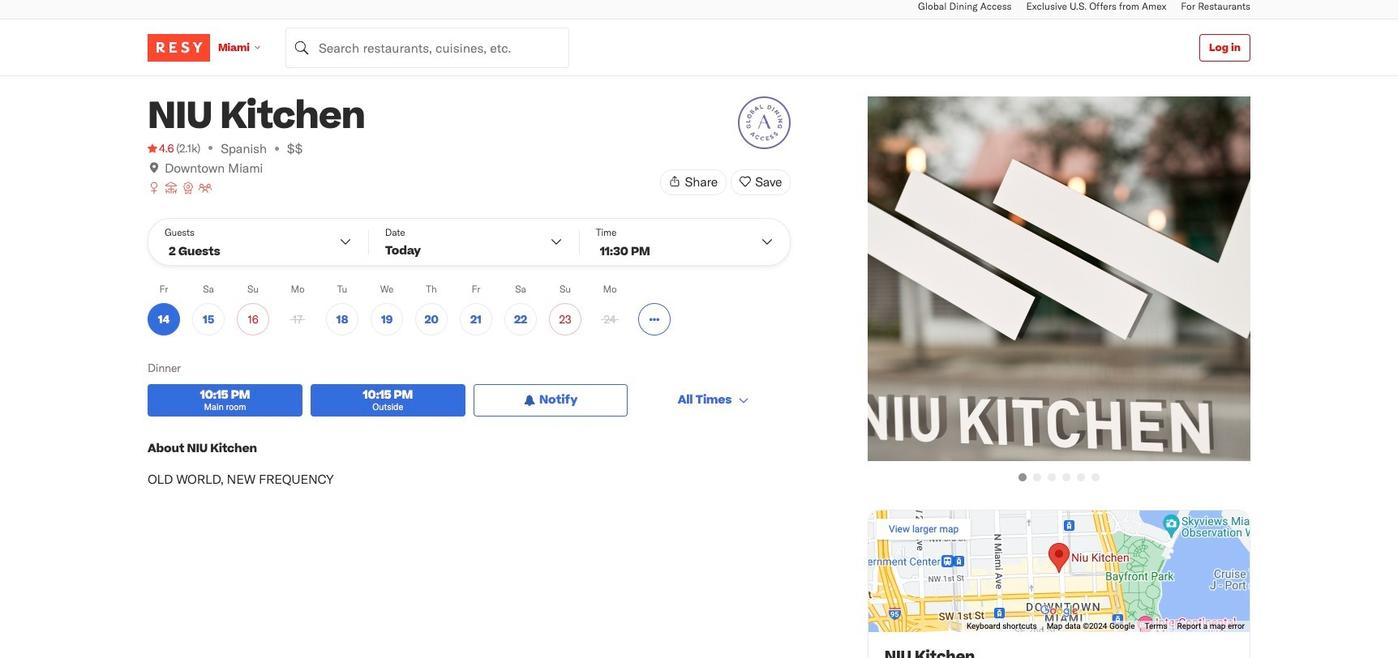 Task type: describe. For each thing, give the bounding box(es) containing it.
Search restaurants, cuisines, etc. text field
[[285, 27, 569, 68]]



Task type: locate. For each thing, give the bounding box(es) containing it.
4.6 out of 5 stars image
[[148, 140, 174, 157]]

None field
[[285, 27, 569, 68]]



